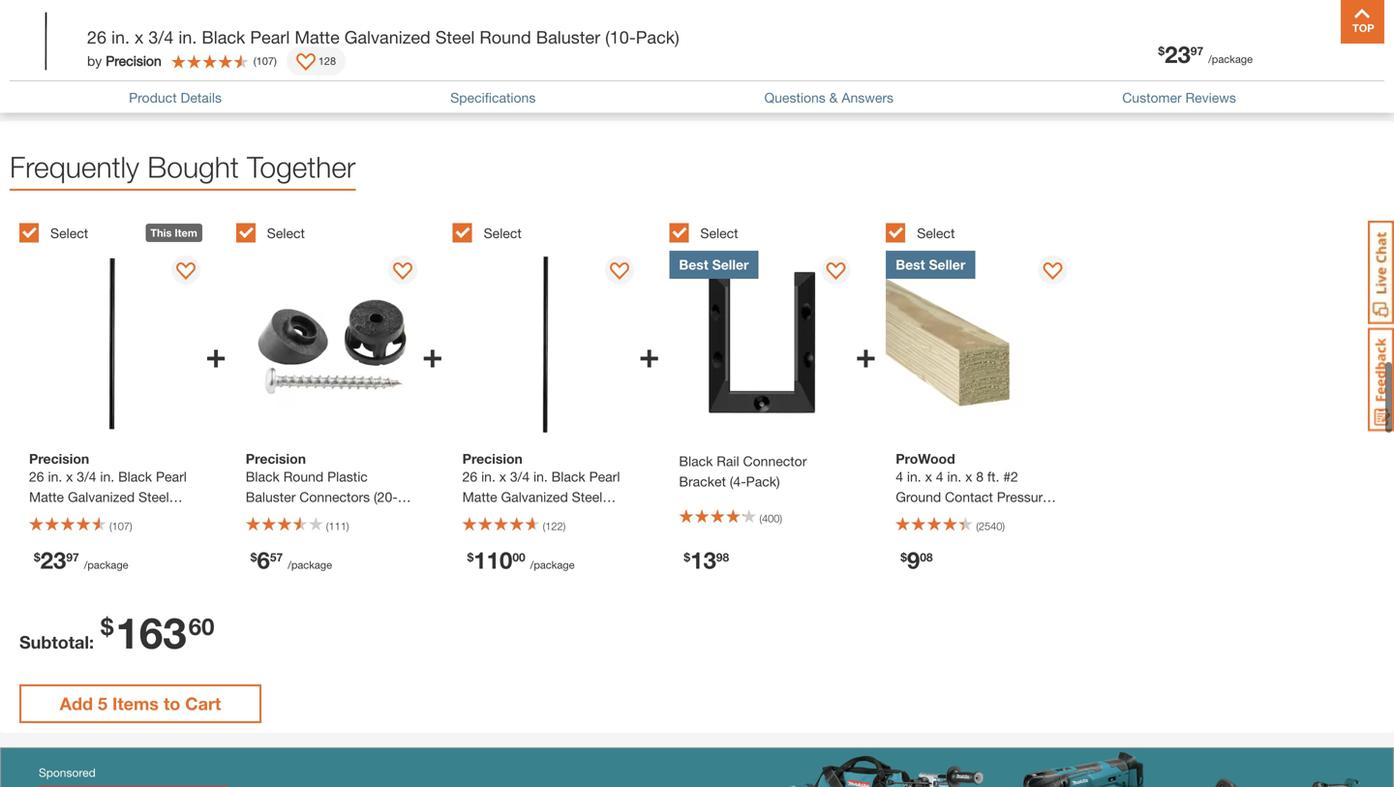 Task type: locate. For each thing, give the bounding box(es) containing it.
this
[[150, 227, 172, 239]]

steel
[[436, 27, 475, 47], [572, 489, 603, 505]]

seller for 13
[[712, 257, 749, 273]]

(107)
[[166, 74, 196, 90]]

1 horizontal spatial best
[[896, 257, 925, 273]]

reviews
[[97, 44, 166, 65], [1186, 89, 1237, 105]]

baluster inside precision black round plastic baluster connectors (20- pack)
[[246, 489, 296, 505]]

best
[[679, 257, 709, 273], [896, 257, 925, 273]]

black up 57
[[246, 469, 280, 485]]

( for precision 26 in. x 3/4 in. black pearl matte galvanized steel round baluster bulk pack (50-pack)
[[543, 520, 545, 533]]

5
[[71, 74, 79, 90], [98, 693, 108, 714]]

1 vertical spatial 23
[[40, 547, 66, 574]]

&
[[830, 89, 838, 105]]

26 up (50-
[[463, 469, 478, 485]]

x
[[135, 27, 144, 47], [499, 469, 506, 485], [925, 469, 932, 485], [966, 469, 973, 485]]

baluster left the (10-
[[536, 27, 600, 47]]

round inside precision 26 in. x 3/4 in. black pearl matte galvanized steel round baluster bulk pack (50-pack)
[[463, 510, 503, 526]]

0 horizontal spatial 97
[[66, 551, 79, 565]]

0 vertical spatial 23
[[1165, 40, 1191, 68]]

0 horizontal spatial 23
[[40, 547, 66, 574]]

steel up bulk
[[572, 489, 603, 505]]

baluster inside precision 26 in. x 3/4 in. black pearl matte galvanized steel round baluster bulk pack (50-pack)
[[506, 510, 556, 526]]

specifications button
[[450, 88, 536, 108], [450, 88, 536, 108]]

precision inside precision 26 in. x 3/4 in. black pearl matte galvanized steel round baluster bulk pack (50-pack)
[[463, 451, 523, 467]]

1 horizontal spatial matte
[[463, 489, 497, 505]]

97 inside the 1 / 5 group
[[66, 551, 79, 565]]

1 select from the left
[[50, 225, 88, 241]]

0 horizontal spatial precision
[[106, 53, 161, 69]]

precision right by
[[106, 53, 161, 69]]

by precision
[[87, 53, 161, 69]]

display image
[[296, 53, 316, 73], [176, 263, 196, 282], [610, 263, 629, 282], [827, 263, 846, 282], [1043, 263, 1063, 282]]

pearl up pack
[[589, 469, 620, 485]]

) inside 4 / 5 group
[[780, 513, 783, 525]]

97
[[1191, 44, 1204, 58], [66, 551, 79, 565]]

( left bulk
[[543, 520, 545, 533]]

1 vertical spatial 26
[[463, 469, 478, 485]]

matte up (50-
[[463, 489, 497, 505]]

1 vertical spatial customer
[[1123, 89, 1182, 105]]

add 5 items to cart button
[[19, 685, 261, 723]]

round up connectors
[[283, 469, 324, 485]]

0 vertical spatial matte
[[295, 27, 340, 47]]

black inside precision black round plastic baluster connectors (20- pack)
[[246, 469, 280, 485]]

26 inside precision 26 in. x 3/4 in. black pearl matte galvanized steel round baluster bulk pack (50-pack)
[[463, 469, 478, 485]]

$ 23 97 /package
[[1159, 40, 1253, 68], [34, 547, 128, 574]]

( down the contact
[[976, 520, 979, 533]]

seller inside 4 / 5 group
[[712, 257, 749, 273]]

( down the black rail connector bracket (4-pack) link
[[760, 513, 762, 525]]

seller inside 5 / 5 group
[[929, 257, 966, 273]]

best inside 4 / 5 group
[[679, 257, 709, 273]]

x inside precision 26 in. x 3/4 in. black pearl matte galvanized steel round baluster bulk pack (50-pack)
[[499, 469, 506, 485]]

select inside 4 / 5 group
[[701, 225, 738, 241]]

3/4 inside precision 26 in. x 3/4 in. black pearl matte galvanized steel round baluster bulk pack (50-pack)
[[510, 469, 530, 485]]

1 vertical spatial steel
[[572, 489, 603, 505]]

4 + from the left
[[856, 334, 877, 375]]

in. up 122
[[534, 469, 548, 485]]

2 horizontal spatial precision
[[463, 451, 523, 467]]

(
[[253, 54, 256, 67], [760, 513, 762, 525], [326, 520, 329, 533], [543, 520, 545, 533], [976, 520, 979, 533]]

( 111 )
[[326, 520, 349, 533]]

0 vertical spatial pearl
[[250, 27, 290, 47]]

round inside precision black round plastic baluster connectors (20- pack)
[[283, 469, 324, 485]]

best seller inside 4 / 5 group
[[679, 257, 749, 273]]

) right southern
[[1003, 520, 1005, 533]]

0 horizontal spatial 4
[[896, 469, 904, 485]]

/package inside the 1 / 5 group
[[84, 559, 128, 572]]

0 vertical spatial galvanized
[[344, 27, 431, 47]]

3/4
[[149, 27, 174, 47], [510, 469, 530, 485]]

1 horizontal spatial 26
[[463, 469, 478, 485]]

best for 13
[[679, 257, 709, 273]]

107
[[256, 54, 274, 67]]

by
[[87, 53, 102, 69]]

seller
[[712, 257, 749, 273], [929, 257, 966, 273]]

/package inside $ 110 00 /package
[[530, 559, 575, 572]]

0 vertical spatial 26
[[87, 27, 107, 47]]

) left pack
[[563, 520, 566, 533]]

black inside black rail connector bracket (4-pack)
[[679, 454, 713, 470]]

display image
[[393, 263, 413, 282]]

connector
[[743, 454, 807, 470]]

4 select from the left
[[701, 225, 738, 241]]

)
[[274, 54, 277, 67], [780, 513, 783, 525], [347, 520, 349, 533], [563, 520, 566, 533], [1003, 520, 1005, 533]]

subtotal: $ 163 60
[[19, 607, 214, 658]]

1 horizontal spatial 3/4
[[510, 469, 530, 485]]

prowood
[[896, 451, 955, 467]]

4 down the prowood
[[936, 469, 944, 485]]

subtotal:
[[19, 632, 94, 653]]

select inside 3 / 5 group
[[484, 225, 522, 241]]

+ inside 4 / 5 group
[[856, 334, 877, 375]]

pine
[[896, 530, 923, 546]]

1 vertical spatial matte
[[463, 489, 497, 505]]

2 seller from the left
[[929, 257, 966, 273]]

display image inside 4 / 5 group
[[827, 263, 846, 282]]

precision up (50-
[[463, 451, 523, 467]]

0 vertical spatial 97
[[1191, 44, 1204, 58]]

black up details
[[202, 27, 245, 47]]

display image inside the 1 / 5 group
[[176, 263, 196, 282]]

26 in. x 3/4 in. black pearl matte galvanized steel round baluster (10-pack)
[[87, 27, 680, 47]]

0 horizontal spatial best seller
[[679, 257, 749, 273]]

(20-
[[374, 489, 398, 505]]

1 horizontal spatial 4
[[936, 469, 944, 485]]

+ inside the 1 / 5 group
[[205, 334, 226, 375]]

3 + from the left
[[639, 334, 660, 375]]

5 right of
[[71, 74, 79, 90]]

1 horizontal spatial 23
[[1165, 40, 1191, 68]]

pearl
[[250, 27, 290, 47], [589, 469, 620, 485]]

1 best seller from the left
[[679, 257, 749, 273]]

0 horizontal spatial $ 23 97 /package
[[34, 547, 128, 574]]

1 + from the left
[[205, 334, 226, 375]]

0 horizontal spatial seller
[[712, 257, 749, 273]]

matte up 128
[[295, 27, 340, 47]]

0 vertical spatial customer
[[10, 44, 92, 65]]

$ 110 00 /package
[[467, 547, 575, 574]]

1 vertical spatial customer reviews
[[1123, 89, 1237, 105]]

$ inside $ 9 08
[[901, 551, 907, 565]]

round up (50-
[[463, 510, 503, 526]]

1 vertical spatial $ 23 97 /package
[[34, 547, 128, 574]]

2 / 5 group
[[236, 212, 443, 602]]

2 + from the left
[[422, 334, 443, 375]]

0 vertical spatial reviews
[[97, 44, 166, 65]]

( inside 3 / 5 group
[[543, 520, 545, 533]]

pack)
[[636, 27, 680, 47], [746, 474, 780, 490], [246, 510, 280, 526], [486, 530, 520, 546]]

black up bracket
[[679, 454, 713, 470]]

1 vertical spatial 3/4
[[510, 469, 530, 485]]

baluster
[[536, 27, 600, 47], [246, 489, 296, 505], [506, 510, 556, 526]]

0 vertical spatial $ 23 97 /package
[[1159, 40, 1253, 68]]

select for 3 / 5 group
[[484, 225, 522, 241]]

black
[[202, 27, 245, 47], [679, 454, 713, 470], [246, 469, 280, 485], [552, 469, 586, 485]]

best seller for 9
[[896, 257, 966, 273]]

customer reviews
[[10, 44, 166, 65], [1123, 89, 1237, 105]]

4
[[896, 469, 904, 485], [936, 469, 944, 485]]

$ inside the 1 / 5 group
[[34, 551, 40, 565]]

0 horizontal spatial steel
[[436, 27, 475, 47]]

5 right add
[[98, 693, 108, 714]]

( down connectors
[[326, 520, 329, 533]]

1 vertical spatial round
[[283, 469, 324, 485]]

) for prowood 4 in. x 4 in. x 8 ft. #2 ground contact pressure- treated southern yellow pine timber
[[1003, 520, 1005, 533]]

+ for 3 / 5 group
[[639, 334, 660, 375]]

product details button
[[129, 88, 222, 108], [129, 88, 222, 108]]

select inside the 1 / 5 group
[[50, 225, 88, 241]]

1 horizontal spatial galvanized
[[501, 489, 568, 505]]

+ inside 3 / 5 group
[[639, 334, 660, 375]]

0 horizontal spatial 3/4
[[149, 27, 174, 47]]

$
[[1159, 44, 1165, 58], [34, 551, 40, 565], [251, 551, 257, 565], [467, 551, 474, 565], [684, 551, 691, 565], [901, 551, 907, 565], [101, 612, 114, 640]]

2 vertical spatial round
[[463, 510, 503, 526]]

2 best seller from the left
[[896, 257, 966, 273]]

1 horizontal spatial steel
[[572, 489, 603, 505]]

0 horizontal spatial customer
[[10, 44, 92, 65]]

precision up connectors
[[246, 451, 306, 467]]

customer reviews button
[[1123, 88, 1237, 108], [1123, 88, 1237, 108]]

product image image
[[15, 10, 77, 73]]

ground
[[896, 489, 941, 505]]

26 up by
[[87, 27, 107, 47]]

round
[[480, 27, 531, 47], [283, 469, 324, 485], [463, 510, 503, 526]]

1 best from the left
[[679, 257, 709, 273]]

5 inside button
[[98, 693, 108, 714]]

+ inside 2 / 5 group
[[422, 334, 443, 375]]

5 select from the left
[[917, 225, 955, 241]]

select inside 5 / 5 group
[[917, 225, 955, 241]]

best seller inside 5 / 5 group
[[896, 257, 966, 273]]

163
[[116, 607, 187, 658]]

0 horizontal spatial 5
[[71, 74, 79, 90]]

( inside 5 / 5 group
[[976, 520, 979, 533]]

1 horizontal spatial precision
[[246, 451, 306, 467]]

1 horizontal spatial pearl
[[589, 469, 620, 485]]

5 / 5 group
[[886, 212, 1093, 602]]

baluster up 00
[[506, 510, 556, 526]]

select for 5 / 5 group at right
[[917, 225, 955, 241]]

1 vertical spatial 97
[[66, 551, 79, 565]]

) inside 5 / 5 group
[[1003, 520, 1005, 533]]

1 horizontal spatial seller
[[929, 257, 966, 273]]

) down the black rail connector bracket (4-pack) link
[[780, 513, 783, 525]]

) down connectors
[[347, 520, 349, 533]]

3 / 5 group
[[453, 212, 660, 602]]

galvanized
[[344, 27, 431, 47], [501, 489, 568, 505]]

) inside 3 / 5 group
[[563, 520, 566, 533]]

bought
[[147, 150, 239, 184]]

1 vertical spatial baluster
[[246, 489, 296, 505]]

3 select from the left
[[484, 225, 522, 241]]

( inside 2 / 5 group
[[326, 520, 329, 533]]

in.
[[111, 27, 130, 47], [179, 27, 197, 47], [481, 469, 496, 485], [534, 469, 548, 485], [907, 469, 922, 485], [947, 469, 962, 485]]

/package
[[1209, 53, 1253, 65], [84, 559, 128, 572], [288, 559, 332, 572], [530, 559, 575, 572]]

2 vertical spatial baluster
[[506, 510, 556, 526]]

0 horizontal spatial best
[[679, 257, 709, 273]]

0 vertical spatial steel
[[436, 27, 475, 47]]

select
[[50, 225, 88, 241], [267, 225, 305, 241], [484, 225, 522, 241], [701, 225, 738, 241], [917, 225, 955, 241]]

precision inside precision black round plastic baluster connectors (20- pack)
[[246, 451, 306, 467]]

4 in. x 4 in. x 8 ft. #2 ground contact pressure-treated southern yellow pine timber image
[[886, 251, 1072, 437]]

bracket
[[679, 474, 726, 490]]

baluster up 57
[[246, 489, 296, 505]]

precision
[[106, 53, 161, 69], [246, 451, 306, 467], [463, 451, 523, 467]]

1 horizontal spatial 97
[[1191, 44, 1204, 58]]

26
[[87, 27, 107, 47], [463, 469, 478, 485]]

1 horizontal spatial best seller
[[896, 257, 966, 273]]

1 vertical spatial reviews
[[1186, 89, 1237, 105]]

steel up specifications
[[436, 27, 475, 47]]

in. up ground
[[907, 469, 922, 485]]

1 horizontal spatial 5
[[98, 693, 108, 714]]

0 horizontal spatial matte
[[295, 27, 340, 47]]

0 horizontal spatial customer reviews
[[10, 44, 166, 65]]

black up bulk
[[552, 469, 586, 485]]

4 up ground
[[896, 469, 904, 485]]

select for the 1 / 5 group at left
[[50, 225, 88, 241]]

best inside 5 / 5 group
[[896, 257, 925, 273]]

( inside 4 / 5 group
[[760, 513, 762, 525]]

1 seller from the left
[[712, 257, 749, 273]]

0 horizontal spatial pearl
[[250, 27, 290, 47]]

60
[[189, 612, 214, 640]]

pearl inside precision 26 in. x 3/4 in. black pearl matte galvanized steel round baluster bulk pack (50-pack)
[[589, 469, 620, 485]]

pearl up '107'
[[250, 27, 290, 47]]

round up specifications
[[480, 27, 531, 47]]

select inside 2 / 5 group
[[267, 225, 305, 241]]

1 vertical spatial 5
[[98, 693, 108, 714]]

2 select from the left
[[267, 225, 305, 241]]

128
[[318, 54, 336, 67]]

1 vertical spatial pearl
[[589, 469, 620, 485]]

2 best from the left
[[896, 257, 925, 273]]

1 horizontal spatial customer
[[1123, 89, 1182, 105]]

1 vertical spatial galvanized
[[501, 489, 568, 505]]

product
[[129, 89, 177, 105]]

57
[[270, 551, 283, 565]]

pressure-
[[997, 489, 1055, 505]]

) inside 2 / 5 group
[[347, 520, 349, 533]]

treated
[[896, 510, 941, 526]]

1 4 from the left
[[896, 469, 904, 485]]



Task type: describe. For each thing, give the bounding box(es) containing it.
122
[[545, 520, 563, 533]]

select for 2 / 5 group
[[267, 225, 305, 241]]

/package inside '$ 6 57 /package'
[[288, 559, 332, 572]]

galvanized inside precision 26 in. x 3/4 in. black pearl matte galvanized steel round baluster bulk pack (50-pack)
[[501, 489, 568, 505]]

display image inside 3 / 5 group
[[610, 263, 629, 282]]

23 inside the 1 / 5 group
[[40, 547, 66, 574]]

$ 6 57 /package
[[251, 547, 332, 574]]

in. up (50-
[[481, 469, 496, 485]]

product details
[[129, 89, 222, 105]]

128 button
[[286, 46, 346, 76]]

cart
[[185, 693, 221, 714]]

$ 23 97 /package inside the 1 / 5 group
[[34, 547, 128, 574]]

( for prowood 4 in. x 4 in. x 8 ft. #2 ground contact pressure- treated southern yellow pine timber
[[976, 520, 979, 533]]

plastic
[[327, 469, 368, 485]]

this item
[[150, 227, 197, 239]]

$ 9 08
[[901, 547, 933, 574]]

9
[[907, 547, 920, 574]]

400
[[762, 513, 780, 525]]

6
[[257, 547, 270, 574]]

2 4 from the left
[[936, 469, 944, 485]]

1 / 5 group
[[19, 212, 226, 602]]

4 / 5 group
[[670, 212, 877, 602]]

$ inside subtotal: $ 163 60
[[101, 612, 114, 640]]

precision for 110
[[463, 451, 523, 467]]

8
[[976, 469, 984, 485]]

0 vertical spatial customer reviews
[[10, 44, 166, 65]]

display image inside 5 / 5 group
[[1043, 263, 1063, 282]]

details
[[181, 89, 222, 105]]

1 horizontal spatial customer reviews
[[1123, 89, 1237, 105]]

black rail connector bracket (4-pack) image
[[670, 251, 856, 437]]

pack) inside precision black round plastic baluster connectors (20- pack)
[[246, 510, 280, 526]]

together
[[247, 150, 356, 184]]

( 400 )
[[760, 513, 783, 525]]

questions
[[765, 89, 826, 105]]

frequently
[[10, 150, 139, 184]]

26 in. x 3/4 in. black pearl matte galvanized steel round baluster bulk pack (50-pack) image
[[453, 251, 639, 437]]

questions & answers
[[765, 89, 894, 105]]

0 vertical spatial 3/4
[[149, 27, 174, 47]]

( 107 )
[[253, 54, 277, 67]]

4.6 out of 5
[[10, 74, 79, 90]]

best seller for 13
[[679, 257, 749, 273]]

13
[[691, 547, 716, 574]]

feedback link image
[[1368, 327, 1394, 432]]

( 122 )
[[543, 520, 566, 533]]

add 5 items to cart
[[60, 693, 221, 714]]

(50-
[[463, 530, 486, 546]]

rail
[[717, 454, 740, 470]]

( for precision black round plastic baluster connectors (20- pack)
[[326, 520, 329, 533]]

0 vertical spatial 5
[[71, 74, 79, 90]]

$ inside $ 13 98
[[684, 551, 691, 565]]

precision for 6
[[246, 451, 306, 467]]

live chat image
[[1368, 221, 1394, 324]]

0 horizontal spatial reviews
[[97, 44, 166, 65]]

steel inside precision 26 in. x 3/4 in. black pearl matte galvanized steel round baluster bulk pack (50-pack)
[[572, 489, 603, 505]]

southern
[[945, 510, 1000, 526]]

select for 4 / 5 group
[[701, 225, 738, 241]]

matte inside precision 26 in. x 3/4 in. black pearl matte galvanized steel round baluster bulk pack (50-pack)
[[463, 489, 497, 505]]

black rail connector bracket (4-pack) link
[[679, 452, 846, 492]]

+ for 2 / 5 group
[[422, 334, 443, 375]]

in. up (107)
[[179, 27, 197, 47]]

$ 13 98
[[684, 547, 729, 574]]

in. up the contact
[[947, 469, 962, 485]]

of
[[56, 74, 67, 90]]

4.6
[[10, 74, 29, 90]]

pack
[[591, 510, 621, 526]]

contact
[[945, 489, 993, 505]]

answers
[[842, 89, 894, 105]]

seller for 9
[[929, 257, 966, 273]]

111
[[329, 520, 347, 533]]

) left 128 dropdown button
[[274, 54, 277, 67]]

black round plastic baluster connectors (20-pack) image
[[236, 251, 422, 437]]

$ inside '$ 6 57 /package'
[[251, 551, 257, 565]]

0 vertical spatial baluster
[[536, 27, 600, 47]]

00
[[513, 551, 526, 565]]

08
[[920, 551, 933, 565]]

0 horizontal spatial galvanized
[[344, 27, 431, 47]]

pack) inside precision 26 in. x 3/4 in. black pearl matte galvanized steel round baluster bulk pack (50-pack)
[[486, 530, 520, 546]]

black rail connector bracket (4-pack)
[[679, 454, 807, 490]]

$ inside $ 110 00 /package
[[467, 551, 474, 565]]

timber
[[926, 530, 969, 546]]

display image inside 128 dropdown button
[[296, 53, 316, 73]]

0 horizontal spatial 26
[[87, 27, 107, 47]]

( left 128 dropdown button
[[253, 54, 256, 67]]

(10-
[[605, 27, 636, 47]]

) for precision black round plastic baluster connectors (20- pack)
[[347, 520, 349, 533]]

1 horizontal spatial reviews
[[1186, 89, 1237, 105]]

to
[[164, 693, 180, 714]]

yellow
[[1004, 510, 1043, 526]]

top button
[[1341, 0, 1385, 44]]

#2
[[1003, 469, 1019, 485]]

add
[[60, 693, 93, 714]]

black inside precision 26 in. x 3/4 in. black pearl matte galvanized steel round baluster bulk pack (50-pack)
[[552, 469, 586, 485]]

item
[[175, 227, 197, 239]]

prowood 4 in. x 4 in. x 8 ft. #2 ground contact pressure- treated southern yellow pine timber
[[896, 451, 1055, 546]]

98
[[716, 551, 729, 565]]

connectors
[[300, 489, 370, 505]]

( 2540 )
[[976, 520, 1005, 533]]

2540
[[979, 520, 1003, 533]]

bulk
[[560, 510, 587, 526]]

(4-
[[730, 474, 746, 490]]

110
[[474, 547, 513, 574]]

items
[[112, 693, 159, 714]]

in. up by precision
[[111, 27, 130, 47]]

specifications
[[450, 89, 536, 105]]

+ for 4 / 5 group
[[856, 334, 877, 375]]

ft.
[[988, 469, 1000, 485]]

) for precision 26 in. x 3/4 in. black pearl matte galvanized steel round baluster bulk pack (50-pack)
[[563, 520, 566, 533]]

0 vertical spatial round
[[480, 27, 531, 47]]

out
[[32, 74, 52, 90]]

best for 9
[[896, 257, 925, 273]]

frequently bought together
[[10, 150, 356, 184]]

1 horizontal spatial $ 23 97 /package
[[1159, 40, 1253, 68]]

precision black round plastic baluster connectors (20- pack)
[[246, 451, 398, 526]]

precision 26 in. x 3/4 in. black pearl matte galvanized steel round baluster bulk pack (50-pack)
[[463, 451, 621, 546]]

pack) inside black rail connector bracket (4-pack)
[[746, 474, 780, 490]]



Task type: vqa. For each thing, say whether or not it's contained in the screenshot.
the topmost Stainless
no



